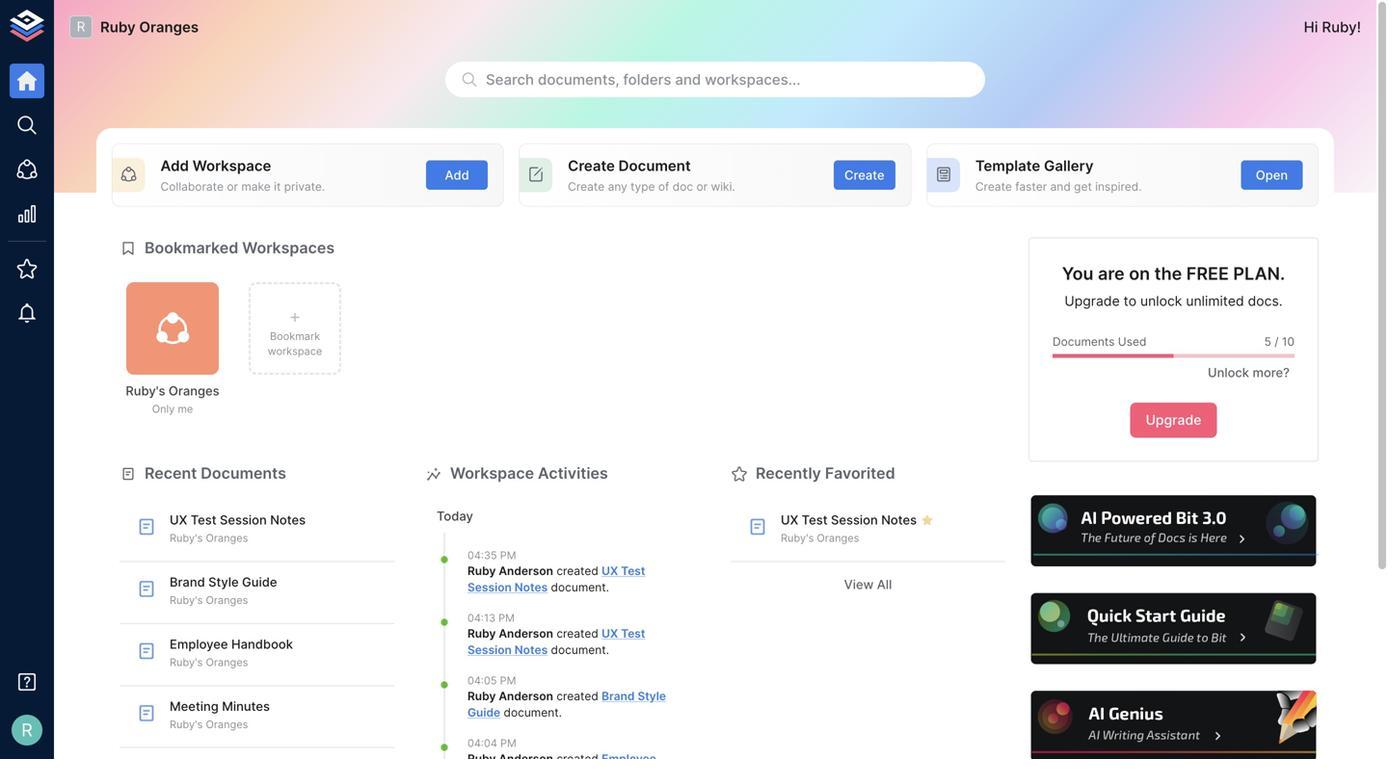 Task type: vqa. For each thing, say whether or not it's contained in the screenshot.
!
yes



Task type: locate. For each thing, give the bounding box(es) containing it.
1 vertical spatial ux test session notes link
[[468, 627, 645, 657]]

1 help image from the top
[[1029, 493, 1319, 570]]

1 vertical spatial created
[[557, 627, 598, 641]]

anderson down 04:13 pm
[[499, 627, 553, 641]]

hi
[[1304, 18, 1318, 36]]

3 anderson from the top
[[499, 690, 553, 704]]

2 vertical spatial .
[[559, 706, 562, 720]]

ruby anderson created
[[468, 565, 602, 579], [468, 627, 602, 641], [468, 690, 602, 704]]

2 ruby anderson created from the top
[[468, 627, 602, 641]]

workspace up today
[[450, 464, 534, 483]]

!
[[1357, 18, 1361, 36]]

pm for 04:04 pm
[[500, 738, 517, 750]]

oranges
[[139, 18, 199, 36], [169, 384, 219, 399], [206, 532, 248, 545], [817, 532, 859, 545], [206, 594, 248, 607], [206, 657, 248, 669], [206, 719, 248, 731]]

04:13 pm
[[468, 612, 515, 625]]

ruby's down employee
[[170, 657, 203, 669]]

upgrade down the you
[[1065, 293, 1120, 310]]

2 ux test session notes link from the top
[[468, 627, 645, 657]]

1 vertical spatial upgrade
[[1146, 412, 1202, 429]]

2 help image from the top
[[1029, 591, 1319, 668]]

collaborate
[[161, 180, 224, 194]]

workspace up 'make'
[[193, 157, 271, 174]]

document
[[551, 581, 606, 595], [551, 643, 606, 657], [504, 706, 559, 720]]

ux test session notes link up the brand style guide
[[468, 627, 645, 657]]

you are on the free plan. upgrade to unlock unlimited docs.
[[1062, 263, 1285, 310]]

inspired.
[[1095, 180, 1142, 194]]

or right doc
[[696, 180, 708, 194]]

1 ruby anderson created from the top
[[468, 565, 602, 579]]

ruby anderson created down 04:35 pm
[[468, 565, 602, 579]]

1 horizontal spatial brand
[[602, 690, 635, 704]]

1 vertical spatial style
[[638, 690, 666, 704]]

1 vertical spatial and
[[1050, 180, 1071, 194]]

recently
[[756, 464, 821, 483]]

ruby anderson created down 04:13 pm
[[468, 627, 602, 641]]

ruby's inside ux test session notes ruby's oranges
[[170, 532, 203, 545]]

and right folders
[[675, 71, 701, 88]]

3 ruby anderson created from the top
[[468, 690, 602, 704]]

2 vertical spatial anderson
[[499, 690, 553, 704]]

notes
[[270, 513, 306, 528], [881, 513, 917, 528], [515, 581, 548, 595], [515, 643, 548, 657]]

style
[[208, 575, 239, 590], [638, 690, 666, 704]]

1 vertical spatial document .
[[548, 643, 609, 657]]

1 vertical spatial ruby anderson created
[[468, 627, 602, 641]]

and down gallery
[[1050, 180, 1071, 194]]

1 horizontal spatial guide
[[468, 706, 500, 720]]

1 or from the left
[[227, 180, 238, 194]]

1 vertical spatial brand
[[602, 690, 635, 704]]

ux test session notes up the ruby's oranges
[[781, 513, 917, 528]]

created for 04:35 pm
[[557, 565, 598, 579]]

0 horizontal spatial brand
[[170, 575, 205, 590]]

favorited
[[825, 464, 895, 483]]

upgrade
[[1065, 293, 1120, 310], [1146, 412, 1202, 429]]

me
[[178, 403, 193, 416]]

make
[[241, 180, 271, 194]]

brand
[[170, 575, 205, 590], [602, 690, 635, 704]]

0 vertical spatial document .
[[548, 581, 609, 595]]

ux inside ux test session notes ruby's oranges
[[170, 513, 187, 528]]

guide inside the brand style guide
[[468, 706, 500, 720]]

1 vertical spatial .
[[606, 643, 609, 657]]

or inside the create document create any type of doc or wiki.
[[696, 180, 708, 194]]

meeting
[[170, 699, 219, 714]]

ux test session notes link down 04:35 pm
[[468, 565, 645, 595]]

pm right 04:13
[[499, 612, 515, 625]]

brand inside brand style guide ruby's oranges
[[170, 575, 205, 590]]

1 horizontal spatial add
[[445, 168, 469, 183]]

it
[[274, 180, 281, 194]]

ux test session notes up the brand style guide
[[468, 627, 645, 657]]

pm for 04:35 pm
[[500, 550, 516, 562]]

employee handbook ruby's oranges
[[170, 637, 293, 669]]

1 anderson from the top
[[499, 565, 553, 579]]

ruby's down meeting
[[170, 719, 203, 731]]

guide down ux test session notes ruby's oranges
[[242, 575, 277, 590]]

upgrade inside upgrade button
[[1146, 412, 1202, 429]]

docs.
[[1248, 293, 1283, 310]]

1 horizontal spatial style
[[638, 690, 666, 704]]

. for 04:05 pm
[[559, 706, 562, 720]]

or inside add workspace collaborate or make it private.
[[227, 180, 238, 194]]

add workspace collaborate or make it private.
[[161, 157, 325, 194]]

notes up 04:05 pm
[[515, 643, 548, 657]]

ux test session notes link
[[468, 565, 645, 595], [468, 627, 645, 657]]

0 vertical spatial help image
[[1029, 493, 1319, 570]]

0 vertical spatial brand
[[170, 575, 205, 590]]

pm right 04:05
[[500, 675, 516, 688]]

pm for 04:13 pm
[[499, 612, 515, 625]]

ux test session notes down 04:35 pm
[[468, 565, 645, 595]]

notes down favorited
[[881, 513, 917, 528]]

/
[[1275, 335, 1279, 349]]

1 ux test session notes link from the top
[[468, 565, 645, 595]]

add for add
[[445, 168, 469, 183]]

2 vertical spatial document
[[504, 706, 559, 720]]

ux test session notes for 04:35 pm
[[468, 565, 645, 595]]

.
[[606, 581, 609, 595], [606, 643, 609, 657], [559, 706, 562, 720]]

guide up 04:04
[[468, 706, 500, 720]]

ruby's inside brand style guide ruby's oranges
[[170, 594, 203, 607]]

progress bar
[[932, 354, 1295, 358]]

0 horizontal spatial workspace
[[193, 157, 271, 174]]

0 vertical spatial document
[[551, 581, 606, 595]]

2 vertical spatial ruby anderson created
[[468, 690, 602, 704]]

upgrade inside you are on the free plan. upgrade to unlock unlimited docs.
[[1065, 293, 1120, 310]]

04:05
[[468, 675, 497, 688]]

hi ruby !
[[1304, 18, 1361, 36]]

add inside button
[[445, 168, 469, 183]]

r
[[77, 18, 85, 35], [21, 720, 33, 741]]

of
[[658, 180, 669, 194]]

0 vertical spatial workspace
[[193, 157, 271, 174]]

document for 04:05 pm
[[504, 706, 559, 720]]

0 horizontal spatial style
[[208, 575, 239, 590]]

template
[[975, 157, 1041, 174]]

add for add workspace collaborate or make it private.
[[161, 157, 189, 174]]

documents left used
[[1053, 335, 1115, 349]]

2 vertical spatial created
[[557, 690, 598, 704]]

workspace
[[193, 157, 271, 174], [450, 464, 534, 483]]

1 vertical spatial workspace
[[450, 464, 534, 483]]

1 vertical spatial help image
[[1029, 591, 1319, 668]]

04:04
[[468, 738, 497, 750]]

add inside add workspace collaborate or make it private.
[[161, 157, 189, 174]]

style inside brand style guide ruby's oranges
[[208, 575, 239, 590]]

unlimited
[[1186, 293, 1244, 310]]

bookmarked
[[145, 239, 238, 257]]

0 vertical spatial anderson
[[499, 565, 553, 579]]

ruby's
[[126, 384, 165, 399], [170, 532, 203, 545], [781, 532, 814, 545], [170, 594, 203, 607], [170, 657, 203, 669], [170, 719, 203, 731]]

and
[[675, 71, 701, 88], [1050, 180, 1071, 194]]

workspace activities
[[450, 464, 608, 483]]

ruby anderson created for 04:35 pm
[[468, 565, 602, 579]]

0 vertical spatial created
[[557, 565, 598, 579]]

guide inside brand style guide ruby's oranges
[[242, 575, 277, 590]]

guide for brand style guide ruby's oranges
[[242, 575, 277, 590]]

0 horizontal spatial and
[[675, 71, 701, 88]]

1 vertical spatial guide
[[468, 706, 500, 720]]

oranges inside 'meeting minutes ruby's oranges'
[[206, 719, 248, 731]]

anderson
[[499, 565, 553, 579], [499, 627, 553, 641], [499, 690, 553, 704]]

session
[[220, 513, 267, 528], [831, 513, 878, 528], [468, 581, 512, 595], [468, 643, 512, 657]]

session down recent documents
[[220, 513, 267, 528]]

ruby's inside employee handbook ruby's oranges
[[170, 657, 203, 669]]

oranges inside ux test session notes ruby's oranges
[[206, 532, 248, 545]]

1 vertical spatial ux test session notes
[[468, 565, 645, 595]]

0 vertical spatial style
[[208, 575, 239, 590]]

0 horizontal spatial add
[[161, 157, 189, 174]]

and inside template gallery create faster and get inspired.
[[1050, 180, 1071, 194]]

document for 04:35 pm
[[551, 581, 606, 595]]

pm right 04:35
[[500, 550, 516, 562]]

ux test session notes ruby's oranges
[[170, 513, 306, 545]]

0 vertical spatial guide
[[242, 575, 277, 590]]

brand for brand style guide ruby's oranges
[[170, 575, 205, 590]]

or left 'make'
[[227, 180, 238, 194]]

0 vertical spatial and
[[675, 71, 701, 88]]

2 vertical spatial document .
[[500, 706, 562, 720]]

view
[[844, 577, 874, 592]]

1 vertical spatial document
[[551, 643, 606, 657]]

2 or from the left
[[696, 180, 708, 194]]

0 vertical spatial r
[[77, 18, 85, 35]]

1 vertical spatial r
[[21, 720, 33, 741]]

create inside button
[[844, 168, 885, 183]]

oranges inside ruby's oranges only me
[[169, 384, 219, 399]]

add button
[[426, 160, 488, 190]]

0 vertical spatial .
[[606, 581, 609, 595]]

documents used
[[1053, 335, 1147, 349]]

0 vertical spatial ruby anderson created
[[468, 565, 602, 579]]

search documents, folders and workspaces... button
[[445, 62, 985, 97]]

unlock more? button
[[1197, 358, 1295, 388]]

session up 04:05 pm
[[468, 643, 512, 657]]

create document create any type of doc or wiki.
[[568, 157, 735, 194]]

0 horizontal spatial guide
[[242, 575, 277, 590]]

style inside the brand style guide
[[638, 690, 666, 704]]

1 horizontal spatial and
[[1050, 180, 1071, 194]]

ruby's up brand style guide ruby's oranges
[[170, 532, 203, 545]]

search
[[486, 71, 534, 88]]

3 created from the top
[[557, 690, 598, 704]]

notes down recent documents
[[270, 513, 306, 528]]

1 created from the top
[[557, 565, 598, 579]]

ruby anderson created down 04:05 pm
[[468, 690, 602, 704]]

2 vertical spatial ux test session notes
[[468, 627, 645, 657]]

1 vertical spatial documents
[[201, 464, 286, 483]]

used
[[1118, 335, 1147, 349]]

0 horizontal spatial r
[[21, 720, 33, 741]]

anderson down 04:35 pm
[[499, 565, 553, 579]]

0 horizontal spatial upgrade
[[1065, 293, 1120, 310]]

0 horizontal spatial or
[[227, 180, 238, 194]]

search documents, folders and workspaces...
[[486, 71, 801, 88]]

brand inside the brand style guide
[[602, 690, 635, 704]]

ruby
[[100, 18, 136, 36], [1322, 18, 1357, 36], [468, 565, 496, 579], [468, 627, 496, 641], [468, 690, 496, 704]]

help image
[[1029, 493, 1319, 570], [1029, 591, 1319, 668], [1029, 689, 1319, 760]]

2 created from the top
[[557, 627, 598, 641]]

ruby's inside ruby's oranges only me
[[126, 384, 165, 399]]

1 vertical spatial anderson
[[499, 627, 553, 641]]

guide
[[242, 575, 277, 590], [468, 706, 500, 720]]

and inside search documents, folders and workspaces... button
[[675, 71, 701, 88]]

pm for 04:05 pm
[[500, 675, 516, 688]]

pm
[[500, 550, 516, 562], [499, 612, 515, 625], [500, 675, 516, 688], [500, 738, 517, 750]]

3 help image from the top
[[1029, 689, 1319, 760]]

ux test session notes for 04:13 pm
[[468, 627, 645, 657]]

documents
[[1053, 335, 1115, 349], [201, 464, 286, 483]]

test
[[191, 513, 216, 528], [802, 513, 828, 528], [621, 565, 645, 579], [621, 627, 645, 641]]

ruby's up the only
[[126, 384, 165, 399]]

template gallery create faster and get inspired.
[[975, 157, 1142, 194]]

pm right 04:04
[[500, 738, 517, 750]]

r button
[[6, 710, 48, 752]]

ruby's up employee
[[170, 594, 203, 607]]

1 horizontal spatial upgrade
[[1146, 412, 1202, 429]]

2 anderson from the top
[[499, 627, 553, 641]]

more?
[[1253, 365, 1290, 380]]

0 vertical spatial upgrade
[[1065, 293, 1120, 310]]

1 horizontal spatial or
[[696, 180, 708, 194]]

1 horizontal spatial documents
[[1053, 335, 1115, 349]]

style for brand style guide
[[638, 690, 666, 704]]

anderson down 04:05 pm
[[499, 690, 553, 704]]

0 horizontal spatial documents
[[201, 464, 286, 483]]

upgrade down the unlock more? button
[[1146, 412, 1202, 429]]

ux test session notes
[[781, 513, 917, 528], [468, 565, 645, 595], [468, 627, 645, 657]]

2 vertical spatial help image
[[1029, 689, 1319, 760]]

documents up ux test session notes ruby's oranges
[[201, 464, 286, 483]]

0 vertical spatial ux test session notes link
[[468, 565, 645, 595]]



Task type: describe. For each thing, give the bounding box(es) containing it.
anderson for 04:05 pm
[[499, 690, 553, 704]]

10
[[1282, 335, 1295, 349]]

anderson for 04:35 pm
[[499, 565, 553, 579]]

document
[[619, 157, 691, 174]]

view all
[[844, 577, 892, 592]]

private.
[[284, 180, 325, 194]]

created for 04:13 pm
[[557, 627, 598, 641]]

ruby's down recently on the bottom
[[781, 532, 814, 545]]

workspaces...
[[705, 71, 801, 88]]

ruby's oranges
[[781, 532, 859, 545]]

wiki.
[[711, 180, 735, 194]]

ruby for 04:35 pm
[[468, 565, 496, 579]]

ruby for 04:05 pm
[[468, 690, 496, 704]]

04:35
[[468, 550, 497, 562]]

anderson for 04:13 pm
[[499, 627, 553, 641]]

minutes
[[222, 699, 270, 714]]

open
[[1256, 168, 1288, 183]]

ruby's inside 'meeting minutes ruby's oranges'
[[170, 719, 203, 731]]

activities
[[538, 464, 608, 483]]

unlock
[[1140, 293, 1182, 310]]

the
[[1155, 263, 1182, 284]]

today
[[437, 509, 473, 524]]

ruby anderson created for 04:05 pm
[[468, 690, 602, 704]]

bookmark workspace button
[[249, 282, 341, 375]]

free
[[1187, 263, 1229, 284]]

recently favorited
[[756, 464, 895, 483]]

plan.
[[1233, 263, 1285, 284]]

session up 04:13 pm
[[468, 581, 512, 595]]

any
[[608, 180, 627, 194]]

04:04 pm
[[468, 738, 517, 750]]

to
[[1124, 293, 1137, 310]]

0 vertical spatial documents
[[1053, 335, 1115, 349]]

04:13
[[468, 612, 496, 625]]

document . for 04:05 pm
[[500, 706, 562, 720]]

open button
[[1241, 160, 1303, 190]]

only
[[152, 403, 175, 416]]

test inside ux test session notes ruby's oranges
[[191, 513, 216, 528]]

ruby anderson created for 04:13 pm
[[468, 627, 602, 641]]

doc
[[673, 180, 693, 194]]

workspaces
[[242, 239, 335, 257]]

ruby oranges
[[100, 18, 199, 36]]

faster
[[1015, 180, 1047, 194]]

created for 04:05 pm
[[557, 690, 598, 704]]

1 horizontal spatial r
[[77, 18, 85, 35]]

session inside ux test session notes ruby's oranges
[[220, 513, 267, 528]]

style for brand style guide ruby's oranges
[[208, 575, 239, 590]]

04:35 pm
[[468, 550, 516, 562]]

ux test session notes link for 04:35 pm
[[468, 565, 645, 595]]

bookmark
[[270, 330, 320, 343]]

brand style guide
[[468, 690, 666, 720]]

document for 04:13 pm
[[551, 643, 606, 657]]

5 / 10
[[1264, 335, 1295, 349]]

ruby for 04:13 pm
[[468, 627, 496, 641]]

document . for 04:13 pm
[[548, 643, 609, 657]]

ux test session notes link for 04:13 pm
[[468, 627, 645, 657]]

are
[[1098, 263, 1125, 284]]

bookmarked workspaces
[[145, 239, 335, 257]]

brand style guide ruby's oranges
[[170, 575, 277, 607]]

brand style guide link
[[468, 690, 666, 720]]

handbook
[[231, 637, 293, 652]]

oranges inside brand style guide ruby's oranges
[[206, 594, 248, 607]]

bookmark workspace
[[268, 330, 322, 358]]

unlock more?
[[1208, 365, 1290, 380]]

recent
[[145, 464, 197, 483]]

employee
[[170, 637, 228, 652]]

1 horizontal spatial workspace
[[450, 464, 534, 483]]

workspace inside add workspace collaborate or make it private.
[[193, 157, 271, 174]]

04:05 pm
[[468, 675, 516, 688]]

document . for 04:35 pm
[[548, 581, 609, 595]]

on
[[1129, 263, 1150, 284]]

5
[[1264, 335, 1271, 349]]

r inside button
[[21, 720, 33, 741]]

0 vertical spatial ux test session notes
[[781, 513, 917, 528]]

create button
[[834, 160, 895, 190]]

create inside template gallery create faster and get inspired.
[[975, 180, 1012, 194]]

. for 04:13 pm
[[606, 643, 609, 657]]

. for 04:35 pm
[[606, 581, 609, 595]]

ruby's oranges only me
[[126, 384, 219, 416]]

notes down 04:35 pm
[[515, 581, 548, 595]]

oranges inside employee handbook ruby's oranges
[[206, 657, 248, 669]]

view all button
[[731, 570, 1005, 600]]

upgrade button
[[1130, 403, 1217, 438]]

session up the ruby's oranges
[[831, 513, 878, 528]]

all
[[877, 577, 892, 592]]

gallery
[[1044, 157, 1094, 174]]

folders
[[623, 71, 671, 88]]

you
[[1062, 263, 1094, 284]]

unlock
[[1208, 365, 1249, 380]]

get
[[1074, 180, 1092, 194]]

documents,
[[538, 71, 619, 88]]

meeting minutes ruby's oranges
[[170, 699, 270, 731]]

recent documents
[[145, 464, 286, 483]]

guide for brand style guide
[[468, 706, 500, 720]]

workspace
[[268, 345, 322, 358]]

notes inside ux test session notes ruby's oranges
[[270, 513, 306, 528]]

type
[[631, 180, 655, 194]]

brand for brand style guide
[[602, 690, 635, 704]]



